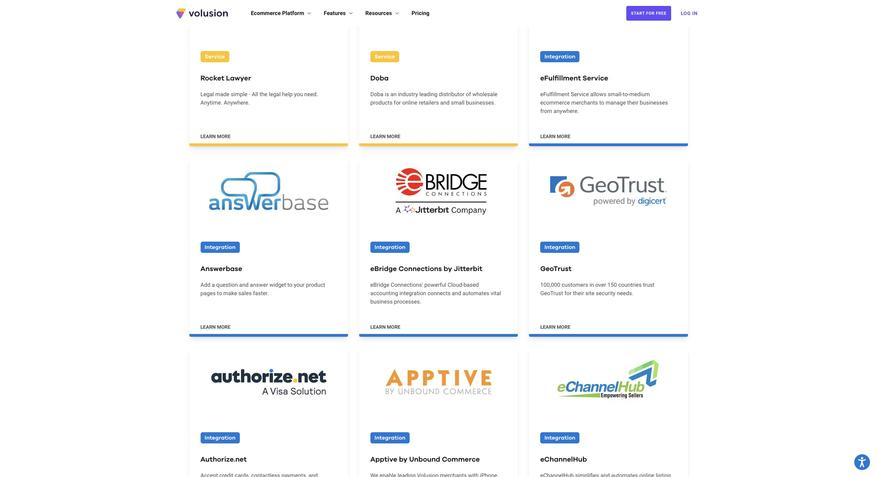 Task type: locate. For each thing, give the bounding box(es) containing it.
retailers
[[419, 100, 439, 106]]

add a question and answer widget to your product pages to make sales faster.
[[201, 282, 325, 297]]

1 doba from the top
[[371, 75, 389, 82]]

and down distributor
[[441, 100, 450, 106]]

learn more for rocket lawyer
[[201, 134, 231, 140]]

log in
[[681, 11, 698, 16]]

merchants
[[572, 100, 598, 106]]

0 horizontal spatial by
[[399, 457, 408, 464]]

learn
[[201, 134, 216, 140], [371, 134, 386, 140], [541, 134, 556, 140], [201, 325, 216, 330], [371, 325, 386, 330], [541, 325, 556, 330]]

unbound
[[409, 457, 441, 464]]

0 horizontal spatial for
[[394, 100, 401, 106]]

for down 'customers' on the bottom of the page
[[565, 291, 572, 297]]

learn more for ebridge connections by jitterbit
[[371, 325, 401, 330]]

for inside doba is an industry leading distributor of wholesale products for online retailers and small businesses.
[[394, 100, 401, 106]]

more for geotrust
[[557, 325, 571, 330]]

for down an
[[394, 100, 401, 106]]

geotrust up 100,000
[[541, 266, 572, 273]]

1 vertical spatial their
[[573, 291, 584, 297]]

and down cloud-
[[452, 291, 461, 297]]

and inside doba is an industry leading distributor of wholesale products for online retailers and small businesses.
[[441, 100, 450, 106]]

0 vertical spatial their
[[628, 100, 639, 106]]

2 vertical spatial and
[[452, 291, 461, 297]]

the
[[260, 91, 268, 98]]

to down allows
[[600, 100, 605, 106]]

apptive
[[371, 457, 398, 464]]

2 ebridge from the top
[[371, 282, 390, 289]]

start for free
[[631, 11, 667, 16]]

integration for geotrust
[[545, 245, 576, 251]]

efulfillment service
[[541, 75, 609, 82]]

doba inside doba is an industry leading distributor of wholesale products for online retailers and small businesses.
[[371, 91, 384, 98]]

1 horizontal spatial to
[[288, 282, 293, 289]]

log
[[681, 11, 691, 16]]

0 vertical spatial to
[[600, 100, 605, 106]]

learn more for geotrust
[[541, 325, 571, 330]]

integration for echannelhub
[[545, 436, 576, 441]]

0 vertical spatial geotrust
[[541, 266, 572, 273]]

cloud-
[[448, 282, 464, 289]]

more for rocket lawyer
[[217, 134, 231, 140]]

faster.
[[253, 291, 269, 297]]

to left your in the bottom of the page
[[288, 282, 293, 289]]

to
[[600, 100, 605, 106], [288, 282, 293, 289], [217, 291, 222, 297]]

doba
[[371, 75, 389, 82], [371, 91, 384, 98]]

in
[[590, 282, 594, 289]]

1 efulfillment from the top
[[541, 75, 581, 82]]

integration
[[545, 54, 576, 60], [205, 245, 236, 251], [375, 245, 406, 251], [545, 245, 576, 251], [205, 436, 236, 441], [375, 436, 406, 441], [545, 436, 576, 441]]

efulfillment service allows small-to-medium ecommerce merchants to manage their businesses from anywhere.
[[541, 91, 668, 115]]

product
[[306, 282, 325, 289]]

doba up products on the left of the page
[[371, 91, 384, 98]]

more for doba
[[387, 134, 401, 140]]

features button
[[324, 9, 354, 18]]

learn more for efulfillment service
[[541, 134, 571, 140]]

1 vertical spatial doba
[[371, 91, 384, 98]]

geotrust
[[541, 266, 572, 273], [541, 291, 563, 297]]

0 horizontal spatial to
[[217, 291, 222, 297]]

to inside efulfillment service allows small-to-medium ecommerce merchants to manage their businesses from anywhere.
[[600, 100, 605, 106]]

0 vertical spatial and
[[441, 100, 450, 106]]

0 vertical spatial ebridge
[[371, 266, 397, 273]]

efulfillment inside efulfillment service allows small-to-medium ecommerce merchants to manage their businesses from anywhere.
[[541, 91, 570, 98]]

medium
[[630, 91, 650, 98]]

1 vertical spatial efulfillment
[[541, 91, 570, 98]]

by up cloud-
[[444, 266, 452, 273]]

anywhere.
[[554, 108, 579, 115]]

for
[[394, 100, 401, 106], [565, 291, 572, 297]]

2 geotrust from the top
[[541, 291, 563, 297]]

1 horizontal spatial by
[[444, 266, 452, 273]]

their down 'customers' on the bottom of the page
[[573, 291, 584, 297]]

connects
[[428, 291, 451, 297]]

1 vertical spatial ebridge
[[371, 282, 390, 289]]

small-
[[608, 91, 623, 98]]

1 vertical spatial and
[[239, 282, 249, 289]]

to-
[[623, 91, 630, 98]]

and up sales
[[239, 282, 249, 289]]

1 vertical spatial for
[[565, 291, 572, 297]]

2 horizontal spatial and
[[452, 291, 461, 297]]

2 vertical spatial to
[[217, 291, 222, 297]]

their
[[628, 100, 639, 106], [573, 291, 584, 297]]

learn more button
[[201, 133, 231, 140], [371, 133, 401, 140], [541, 133, 571, 140], [201, 324, 231, 331], [371, 324, 401, 331], [541, 324, 571, 331]]

by right "apptive"
[[399, 457, 408, 464]]

log in link
[[677, 6, 702, 21]]

1 vertical spatial geotrust
[[541, 291, 563, 297]]

rocket lawyer image
[[189, 0, 348, 34]]

learn more button for ebridge connections by jitterbit
[[371, 324, 401, 331]]

100,000 customers in over 150 countries trust geotrust for their site security needs.
[[541, 282, 655, 297]]

open accessibe: accessibility options, statement and help image
[[859, 458, 867, 468]]

all
[[252, 91, 258, 98]]

ebridge connections by jitterbit image
[[359, 158, 518, 225]]

and
[[441, 100, 450, 106], [239, 282, 249, 289], [452, 291, 461, 297]]

businesses.
[[466, 100, 496, 106]]

to left make
[[217, 291, 222, 297]]

0 vertical spatial for
[[394, 100, 401, 106]]

service
[[205, 54, 225, 60], [375, 54, 395, 60], [583, 75, 609, 82], [571, 91, 589, 98]]

learn more
[[201, 134, 231, 140], [371, 134, 401, 140], [541, 134, 571, 140], [201, 325, 231, 330], [371, 325, 401, 330], [541, 325, 571, 330]]

-
[[249, 91, 251, 98]]

1 horizontal spatial their
[[628, 100, 639, 106]]

their down to-
[[628, 100, 639, 106]]

0 horizontal spatial and
[[239, 282, 249, 289]]

needs.
[[617, 291, 634, 297]]

2 doba from the top
[[371, 91, 384, 98]]

features
[[324, 10, 346, 16]]

apptive by unbound commerce image
[[359, 349, 518, 416]]

learn more button for efulfillment service
[[541, 133, 571, 140]]

1 horizontal spatial for
[[565, 291, 572, 297]]

connections'
[[391, 282, 423, 289]]

more for ebridge connections by jitterbit
[[387, 325, 401, 330]]

an
[[391, 91, 397, 98]]

geotrust image
[[529, 158, 688, 225]]

made
[[216, 91, 230, 98]]

add
[[201, 282, 211, 289]]

2 efulfillment from the top
[[541, 91, 570, 98]]

ebridge connections' powerful cloud-based accounting integration connects and automates vital business processes.
[[371, 282, 501, 306]]

integration
[[400, 291, 426, 297]]

doba for doba
[[371, 75, 389, 82]]

1 horizontal spatial and
[[441, 100, 450, 106]]

answer
[[250, 282, 268, 289]]

service inside efulfillment service allows small-to-medium ecommerce merchants to manage their businesses from anywhere.
[[571, 91, 589, 98]]

integration for ebridge connections by jitterbit
[[375, 245, 406, 251]]

0 horizontal spatial their
[[573, 291, 584, 297]]

lawyer
[[226, 75, 251, 82]]

1 ebridge from the top
[[371, 266, 397, 273]]

efulfillment
[[541, 75, 581, 82], [541, 91, 570, 98]]

anytime.
[[201, 100, 223, 106]]

0 vertical spatial efulfillment
[[541, 75, 581, 82]]

2 horizontal spatial to
[[600, 100, 605, 106]]

150
[[608, 282, 617, 289]]

0 vertical spatial doba
[[371, 75, 389, 82]]

legal
[[201, 91, 214, 98]]

doba up is
[[371, 75, 389, 82]]

ebridge inside ebridge connections' powerful cloud-based accounting integration connects and automates vital business processes.
[[371, 282, 390, 289]]

make
[[224, 291, 237, 297]]

rocket
[[201, 75, 224, 82]]

geotrust down 100,000
[[541, 291, 563, 297]]

by
[[444, 266, 452, 273], [399, 457, 408, 464]]

free
[[656, 11, 667, 16]]

doba image
[[359, 0, 518, 34]]

integration for apptive by unbound commerce
[[375, 436, 406, 441]]



Task type: vqa. For each thing, say whether or not it's contained in the screenshot.
off-
no



Task type: describe. For each thing, give the bounding box(es) containing it.
leading
[[420, 91, 438, 98]]

vital
[[491, 291, 501, 297]]

automates
[[463, 291, 490, 297]]

start for free link
[[627, 6, 671, 21]]

authorize.net
[[201, 457, 247, 464]]

businesses
[[640, 100, 668, 106]]

anywhere.
[[224, 100, 250, 106]]

resources button
[[366, 9, 401, 18]]

learn for ebridge connections by jitterbit
[[371, 325, 386, 330]]

distributor
[[439, 91, 465, 98]]

ebridge for ebridge connections' powerful cloud-based accounting integration connects and automates vital business processes.
[[371, 282, 390, 289]]

efulfillment for efulfillment service allows small-to-medium ecommerce merchants to manage their businesses from anywhere.
[[541, 91, 570, 98]]

apptive by unbound commerce
[[371, 457, 480, 464]]

jitterbit
[[454, 266, 483, 273]]

0 vertical spatial by
[[444, 266, 452, 273]]

products
[[371, 100, 393, 106]]

from
[[541, 108, 553, 115]]

security
[[596, 291, 616, 297]]

1 vertical spatial by
[[399, 457, 408, 464]]

industry
[[398, 91, 418, 98]]

widget
[[270, 282, 286, 289]]

learn for geotrust
[[541, 325, 556, 330]]

processes.
[[394, 299, 422, 306]]

over
[[596, 282, 607, 289]]

start
[[631, 11, 645, 16]]

learn more button for rocket lawyer
[[201, 133, 231, 140]]

100,000
[[541, 282, 561, 289]]

your
[[294, 282, 305, 289]]

ecommerce platform
[[251, 10, 304, 16]]

integration for efulfillment service
[[545, 54, 576, 60]]

learn for efulfillment service
[[541, 134, 556, 140]]

wholesale
[[473, 91, 498, 98]]

efulfillment for efulfillment service
[[541, 75, 581, 82]]

a
[[212, 282, 215, 289]]

efulfillment service image
[[529, 0, 688, 34]]

ecommerce
[[251, 10, 281, 16]]

legal made simple - all the legal help you need. anytime. anywhere.
[[201, 91, 318, 106]]

pricing link
[[412, 9, 430, 18]]

powerful
[[425, 282, 447, 289]]

for
[[647, 11, 655, 16]]

learn more for answerbase
[[201, 325, 231, 330]]

learn for answerbase
[[201, 325, 216, 330]]

ecommerce platform button
[[251, 9, 313, 18]]

learn more button for doba
[[371, 133, 401, 140]]

allows
[[591, 91, 607, 98]]

countries
[[619, 282, 642, 289]]

and inside ebridge connections' powerful cloud-based accounting integration connects and automates vital business processes.
[[452, 291, 461, 297]]

small
[[451, 100, 465, 106]]

doba for doba is an industry leading distributor of wholesale products for online retailers and small businesses.
[[371, 91, 384, 98]]

pages
[[201, 291, 216, 297]]

is
[[385, 91, 389, 98]]

based
[[464, 282, 479, 289]]

need.
[[304, 91, 318, 98]]

echannelhub image
[[529, 349, 688, 416]]

more for efulfillment service
[[557, 134, 571, 140]]

online
[[403, 100, 418, 106]]

answerbase image
[[189, 158, 348, 225]]

1 vertical spatial to
[[288, 282, 293, 289]]

sales
[[239, 291, 252, 297]]

manage
[[606, 100, 626, 106]]

in
[[693, 11, 698, 16]]

platform
[[282, 10, 304, 16]]

ebridge connections by jitterbit
[[371, 266, 483, 273]]

trust
[[643, 282, 655, 289]]

question
[[216, 282, 238, 289]]

learn more for doba
[[371, 134, 401, 140]]

commerce
[[442, 457, 480, 464]]

learn for doba
[[371, 134, 386, 140]]

authorize.net image
[[189, 349, 348, 416]]

ebridge for ebridge connections by jitterbit
[[371, 266, 397, 273]]

connections
[[399, 266, 442, 273]]

customers
[[562, 282, 589, 289]]

legal
[[269, 91, 281, 98]]

rocket lawyer
[[201, 75, 251, 82]]

simple
[[231, 91, 248, 98]]

accounting
[[371, 291, 398, 297]]

more for answerbase
[[217, 325, 231, 330]]

of
[[466, 91, 471, 98]]

their inside 100,000 customers in over 150 countries trust geotrust for their site security needs.
[[573, 291, 584, 297]]

1 geotrust from the top
[[541, 266, 572, 273]]

you
[[294, 91, 303, 98]]

geotrust inside 100,000 customers in over 150 countries trust geotrust for their site security needs.
[[541, 291, 563, 297]]

resources
[[366, 10, 392, 16]]

echannelhub
[[541, 457, 587, 464]]

and inside add a question and answer widget to your product pages to make sales faster.
[[239, 282, 249, 289]]

learn for rocket lawyer
[[201, 134, 216, 140]]

for inside 100,000 customers in over 150 countries trust geotrust for their site security needs.
[[565, 291, 572, 297]]

learn more button for geotrust
[[541, 324, 571, 331]]

ecommerce
[[541, 100, 570, 106]]

doba is an industry leading distributor of wholesale products for online retailers and small businesses.
[[371, 91, 498, 106]]

integration for authorize.net
[[205, 436, 236, 441]]

learn more button for answerbase
[[201, 324, 231, 331]]

help
[[282, 91, 293, 98]]

answerbase
[[201, 266, 242, 273]]

pricing
[[412, 10, 430, 16]]

business
[[371, 299, 393, 306]]

site
[[586, 291, 595, 297]]

integration for answerbase
[[205, 245, 236, 251]]

their inside efulfillment service allows small-to-medium ecommerce merchants to manage their businesses from anywhere.
[[628, 100, 639, 106]]



